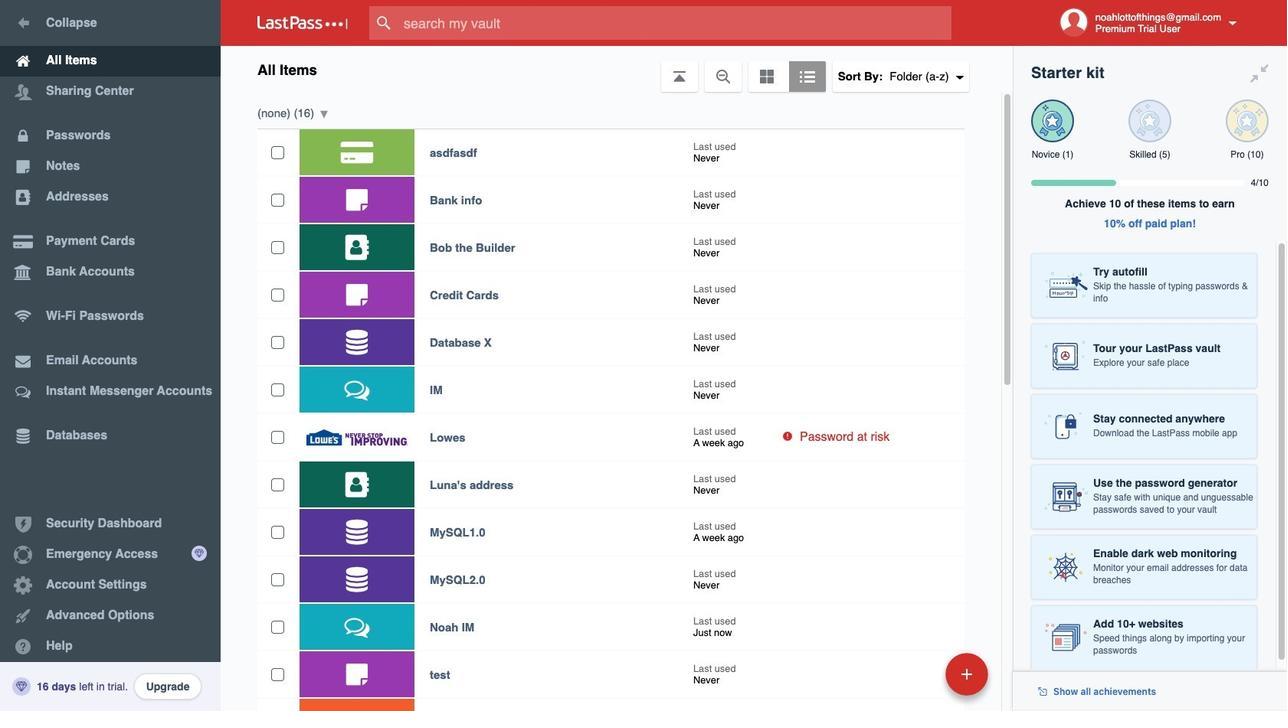 Task type: locate. For each thing, give the bounding box(es) containing it.
new item navigation
[[840, 649, 998, 712]]

lastpass image
[[257, 16, 348, 30]]

vault options navigation
[[221, 46, 1013, 92]]

Search search field
[[369, 6, 982, 40]]

search my vault text field
[[369, 6, 982, 40]]



Task type: describe. For each thing, give the bounding box(es) containing it.
new item element
[[840, 653, 994, 697]]

main navigation navigation
[[0, 0, 221, 712]]



Task type: vqa. For each thing, say whether or not it's contained in the screenshot.
New item image
no



